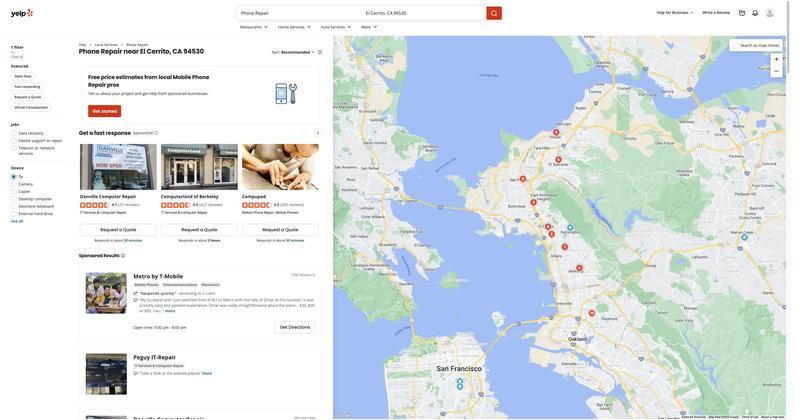 Task type: describe. For each thing, give the bounding box(es) containing it.
business categories element
[[236, 20, 775, 36]]

it
[[303, 298, 306, 303]]

restaurants link
[[236, 20, 274, 36]]

30 for compupod
[[286, 238, 290, 243]]

price
[[101, 74, 115, 81]]

services
[[19, 151, 33, 156]]

fast-
[[15, 84, 22, 89]]

auto services link
[[317, 20, 357, 36]]

$50.
[[144, 309, 152, 314]]

9:00
[[154, 325, 162, 331]]

t-
[[160, 273, 165, 280]]

featured group
[[10, 64, 68, 113]]

clear
[[11, 55, 19, 59]]

zoom out image
[[774, 68, 780, 75]]

previous image
[[302, 130, 309, 137]]

1 vertical spatial tv
[[19, 174, 23, 180]]

request a quote for danville computer repair
[[100, 227, 136, 233]]

services right local
[[104, 42, 118, 47]]

"my
[[140, 298, 146, 303]]

compupod
[[242, 194, 266, 200]]

now
[[24, 74, 31, 79]]

help inside free price estimates from local mobile phone repair pros tell us about your project and get help from sponsored businesses.
[[149, 91, 157, 96]]

painless
[[172, 303, 186, 308]]

totally
[[143, 303, 154, 308]]

metro by t-mobile link
[[133, 273, 183, 280]]

quickly"
[[161, 291, 176, 296]]

none field find
[[241, 10, 357, 16]]

repair
[[51, 138, 62, 143]]

2 horizontal spatial the
[[279, 303, 285, 308]]

device support or repair
[[19, 138, 62, 143]]

mobile phone repair, mobile phones
[[242, 210, 299, 215]]

option group containing device
[[9, 166, 68, 224]]

map region
[[309, 5, 791, 420]]

users
[[206, 291, 215, 296]]

a inside write a review link
[[714, 10, 716, 15]]

0 vertical spatial 2
[[208, 238, 210, 243]]

16 speech v2 image
[[133, 298, 138, 303]]

error
[[779, 416, 785, 419]]

virtual
[[15, 105, 25, 110]]

option group containing jobs
[[9, 122, 68, 157]]

1 horizontal spatial phones
[[287, 210, 299, 215]]

responds in about 2 hours
[[179, 238, 220, 243]]

mobile inside free price estimates from local mobile phone repair pros tell us about your project and get help from sponsored businesses.
[[173, 74, 191, 81]]

google
[[730, 416, 739, 419]]

mobile phones button
[[133, 283, 160, 288]]

us
[[95, 91, 100, 96]]

network
[[40, 146, 54, 151]]

metro inside "my husband and i just switched from at&t to metro with the help of omar at this location. it was a totally easy and painless experience. omar was really straightforward about the plans... $30, $40 or $50. you…"
[[223, 298, 234, 303]]

zoom in image
[[774, 56, 780, 62]]

1 vertical spatial 16 info v2 image
[[121, 254, 125, 258]]

0 vertical spatial 16 info v2 image
[[318, 50, 322, 55]]

0 vertical spatial metro
[[133, 273, 150, 280]]

get for get a fast response
[[79, 129, 88, 137]]

map for error
[[773, 416, 778, 419]]

computer up 4.7
[[99, 194, 121, 200]]

30 for danville computer repair
[[124, 238, 128, 243]]

computerland of berkeley
[[161, 194, 219, 200]]

about inside "my husband and i just switched from at&t to metro with the help of omar at this location. it was a totally easy and painless experience. omar was really straightforward about the plans... $30, $40 or $50. you…"
[[268, 303, 278, 308]]

4.6 star rating image
[[161, 203, 191, 208]]

danville computer repair link
[[80, 194, 136, 200]]

0 horizontal spatial at
[[162, 371, 166, 376]]

at inside "my husband and i just switched from at&t to metro with the help of omar at this location. it was a totally easy and painless experience. omar was really straightforward about the plans... $30, $40 or $50. you…"
[[275, 298, 279, 303]]

from inside "my husband and i just switched from at&t to metro with the help of omar at this location. it was a totally easy and painless experience. omar was really straightforward about the plans... $30, $40 or $50. you…"
[[198, 298, 207, 303]]

telecommunications link
[[162, 283, 198, 288]]

request a quote for computerland of berkeley
[[182, 227, 217, 233]]

quote for computerland of berkeley
[[204, 227, 217, 233]]

yelp for business button
[[655, 8, 696, 18]]

a inside "my husband and i just switched from at&t to metro with the help of omar at this location. it was a totally easy and painless experience. omar was really straightforward about the plans... $30, $40 or $50. you…"
[[140, 303, 142, 308]]

responding
[[22, 84, 40, 89]]

free price estimates from local mobile phone repair pros image
[[273, 80, 300, 107]]

16 chevron down v2 image for yelp for business
[[690, 11, 694, 15]]

plans...
[[286, 303, 299, 308]]

computerland of berkeley image
[[575, 262, 586, 273]]

tyler b. image
[[766, 7, 775, 17]]

you…"
[[153, 309, 164, 314]]

16 trending v2 image
[[133, 292, 138, 296]]

data recovery
[[19, 131, 43, 136]]

itekh electronics image
[[518, 174, 529, 185]]

local services link
[[95, 42, 118, 47]]

review
[[717, 10, 730, 15]]

support
[[31, 138, 46, 143]]

a down (25
[[119, 227, 122, 233]]

open for open now
[[15, 74, 23, 79]]

mobile down (283 on the top left of the page
[[276, 210, 286, 215]]

get started button
[[88, 105, 121, 117]]

danville
[[80, 194, 98, 200]]

use
[[754, 416, 759, 419]]

Near text field
[[366, 10, 482, 16]]

external hard drive
[[19, 211, 53, 217]]

24 chevron down v2 image for restaurants
[[263, 24, 270, 30]]

keyboard
[[37, 204, 54, 209]]

in for of
[[195, 238, 197, 243]]

drive
[[44, 211, 53, 217]]

it for danville computer repair
[[80, 210, 83, 215]]

0 horizontal spatial from
[[144, 74, 158, 81]]

switched
[[181, 298, 197, 303]]

yelp for yelp for business
[[657, 10, 665, 15]]

local services
[[95, 42, 118, 47]]

pm
[[181, 325, 186, 331]]

4.7
[[112, 202, 117, 208]]

mobile up telecommunications
[[165, 273, 183, 280]]

phone repair near el cerrito, ca 94530
[[79, 47, 204, 56]]

minutes for compupod
[[291, 238, 304, 243]]

business
[[673, 10, 689, 15]]

$30,
[[300, 303, 307, 308]]

4.7 (25 reviews)
[[112, 202, 140, 208]]

more link
[[357, 20, 383, 36]]

request a quote inside featured group
[[15, 95, 41, 99]]

report a map error link
[[762, 416, 785, 419]]

at&t
[[208, 298, 217, 303]]

quote for compupod
[[285, 227, 298, 233]]

services down 4.7 star rating image
[[84, 210, 96, 215]]

in for computer
[[110, 238, 113, 243]]

7392 mission st
[[292, 273, 315, 278]]

clear all link
[[11, 55, 23, 59]]

request a quote button for compupod
[[242, 224, 319, 236]]

1 horizontal spatial the
[[244, 298, 249, 303]]

phone inside free price estimates from local mobile phone repair pros tell us about your project and get help from sponsored businesses.
[[192, 74, 209, 81]]

about for compupod
[[276, 238, 285, 243]]

it for computerland of berkeley
[[161, 210, 164, 215]]

get directions link
[[275, 322, 315, 334]]

according
[[179, 291, 197, 296]]

telecom or network services
[[19, 146, 54, 156]]

services down 4.6 star rating image
[[165, 210, 177, 215]]

it services & computer repair for computerland
[[161, 210, 208, 215]]

open time: 9:00 am - 8:00 pm
[[133, 325, 186, 331]]

and inside free price estimates from local mobile phone repair pros tell us about your project and get help from sponsored businesses.
[[135, 91, 142, 96]]

responds for computerland
[[179, 238, 194, 243]]

0 horizontal spatial -
[[170, 325, 171, 331]]

fast-responding button
[[11, 83, 44, 91]]

4.6 (422 reviews)
[[193, 202, 223, 208]]

it inside peguy it-repair it services & computer repair
[[135, 364, 138, 369]]

metro by t-mobile
[[133, 273, 183, 280]]

quote for danville computer repair
[[123, 227, 136, 233]]

"take a look at the website please" more
[[140, 371, 212, 376]]

1
[[11, 45, 13, 50]]

computer network services image
[[565, 223, 576, 234]]

time:
[[144, 325, 153, 331]]

free
[[88, 74, 100, 81]]

3 responds from the left
[[257, 238, 272, 243]]

16 chevron down v2 image for recommended
[[311, 50, 315, 55]]

fast-responding
[[15, 84, 40, 89]]

repair inside free price estimates from local mobile phone repair pros tell us about your project and get help from sponsored businesses.
[[88, 81, 106, 89]]

1 vertical spatial and
[[164, 298, 171, 303]]

started
[[101, 108, 117, 115]]

desktop
[[19, 197, 33, 202]]

it-
[[151, 354, 158, 361]]

device for device support or repair
[[19, 138, 30, 143]]

responds in about 30 minutes for danville computer repair
[[95, 238, 142, 243]]

of inside "my husband and i just switched from at&t to metro with the help of omar at this location. it was a totally easy and painless experience. omar was really straightforward about the plans... $30, $40 or $50. you…"
[[259, 298, 263, 303]]

i
[[172, 298, 173, 303]]

1 horizontal spatial or
[[47, 138, 50, 143]]

24 chevron down v2 image for auto services
[[346, 24, 353, 30]]

peguy it-repair image
[[86, 354, 127, 395]]

0 horizontal spatial 2
[[202, 291, 205, 296]]

device for device
[[11, 166, 24, 171]]

keyboard
[[682, 416, 694, 419]]

0 vertical spatial -
[[177, 291, 178, 296]]

more link for "my husband and i just switched from at&t to metro with the help of omar at this location. it was a totally easy and painless experience. omar was really straightforward about the plans... $30, $40 or $50. you…"
[[165, 309, 175, 314]]

0 vertical spatial to
[[198, 291, 201, 296]]

sponsored for sponsored results
[[79, 253, 103, 259]]

see all button
[[11, 219, 23, 224]]

really
[[228, 303, 238, 308]]

request for computerland of berkeley
[[182, 227, 199, 233]]

map for moves
[[759, 43, 767, 48]]

desktop computer
[[19, 197, 52, 202]]



Task type: vqa. For each thing, say whether or not it's contained in the screenshot.
24 chevron down v2 image corresponding to More
yes



Task type: locate. For each thing, give the bounding box(es) containing it.
1 vertical spatial phones
[[147, 283, 159, 287]]

get for get directions
[[280, 325, 288, 331]]

0 vertical spatial sponsored
[[133, 131, 153, 136]]

1 in from the left
[[110, 238, 113, 243]]

1 vertical spatial was
[[220, 303, 227, 308]]

0 horizontal spatial reviews)
[[125, 202, 140, 208]]

a left fast
[[89, 129, 93, 137]]

1 minutes from the left
[[129, 238, 142, 243]]

iphone repair squad image
[[587, 308, 598, 319]]

telecommunications button
[[162, 283, 198, 288]]

phones inside 'button'
[[147, 283, 159, 287]]

1 horizontal spatial open
[[133, 325, 143, 331]]

1 horizontal spatial was
[[307, 298, 314, 303]]

2 horizontal spatial reviews)
[[289, 202, 304, 208]]

request a quote button for computerland of berkeley
[[161, 224, 238, 236]]

request a quote button for danville computer repair
[[80, 224, 157, 236]]

request a quote down mobile phone repair, mobile phones
[[263, 227, 298, 233]]

2 it services & computer repair from the left
[[161, 210, 208, 215]]

1 it services & computer repair from the left
[[80, 210, 126, 215]]

16 chevron right v2 image right yelp "link"
[[88, 43, 93, 47]]

local
[[95, 42, 103, 47]]

- up "just"
[[177, 291, 178, 296]]

0 horizontal spatial tv
[[11, 50, 14, 55]]

at right look
[[162, 371, 166, 376]]

0 vertical spatial open
[[15, 74, 23, 79]]

16 chevron down v2 image
[[690, 11, 694, 15], [311, 50, 315, 55]]

0 horizontal spatial of
[[194, 194, 198, 200]]

request a quote down fast-responding button
[[15, 95, 41, 99]]

and left i
[[164, 298, 171, 303]]

omar left this
[[264, 298, 274, 303]]

2 horizontal spatial &
[[178, 210, 180, 215]]

terms of use
[[742, 416, 759, 419]]

request up responds in about 2 hours
[[182, 227, 199, 233]]

1 horizontal spatial metro
[[223, 298, 234, 303]]

of for terms
[[751, 416, 753, 419]]

0 horizontal spatial omar
[[209, 303, 219, 308]]

a right write
[[714, 10, 716, 15]]

1 horizontal spatial responds in about 30 minutes
[[257, 238, 304, 243]]

2 24 chevron down v2 image from the left
[[306, 24, 312, 30]]

quote
[[31, 95, 41, 99], [123, 227, 136, 233], [204, 227, 217, 233], [285, 227, 298, 233]]

tv inside 1 filter tv clear all
[[11, 50, 14, 55]]

projects image
[[739, 10, 746, 16]]

help up straightforward
[[250, 298, 258, 303]]

1 horizontal spatial more link
[[202, 371, 212, 376]]

all right clear at top left
[[20, 55, 23, 59]]

0 vertical spatial the
[[244, 298, 249, 303]]

request a quote button up responds in about 2 hours
[[161, 224, 238, 236]]

insta fix phone repair image
[[543, 222, 554, 233]]

0 horizontal spatial phones
[[147, 283, 159, 287]]

services up "take
[[138, 364, 152, 369]]

more
[[362, 24, 371, 29]]

just
[[174, 298, 180, 303]]

24 chevron down v2 image
[[372, 24, 379, 30]]

2 vertical spatial and
[[164, 303, 171, 308]]

option group
[[9, 122, 68, 157], [9, 166, 68, 224]]

4.5
[[274, 202, 279, 208]]

4.5 star rating image
[[242, 203, 272, 208]]

sponsored for sponsored
[[133, 131, 153, 136]]

wireless options image
[[560, 242, 571, 253], [560, 242, 571, 253]]

1 horizontal spatial 30
[[286, 238, 290, 243]]

none field near
[[366, 10, 482, 16]]

2 horizontal spatial in
[[273, 238, 275, 243]]

16 chevron right v2 image
[[88, 43, 93, 47], [120, 43, 124, 47]]

1 24 chevron down v2 image from the left
[[263, 24, 270, 30]]

free price estimates from local mobile phone repair pros tell us about your project and get help from sponsored businesses.
[[88, 74, 209, 96]]

nerd crossing image
[[553, 155, 564, 166]]

1 horizontal spatial from
[[158, 91, 167, 96]]

0 vertical spatial omar
[[264, 298, 274, 303]]

1 horizontal spatial at
[[275, 298, 279, 303]]

1 vertical spatial all
[[19, 219, 23, 224]]

or left $50. on the bottom left of the page
[[140, 309, 143, 314]]

request up virtual
[[15, 95, 27, 99]]

filter
[[14, 45, 24, 50]]

responds in about 30 minutes for compupod
[[257, 238, 304, 243]]

more down painless
[[165, 309, 175, 314]]

hours
[[211, 238, 220, 243]]

request a quote button down mobile phone repair, mobile phones
[[242, 224, 319, 236]]

computerland of berkeley link
[[161, 194, 219, 200]]

1 vertical spatial of
[[259, 298, 263, 303]]

quote up consultations
[[31, 95, 41, 99]]

request a quote button down (25
[[80, 224, 157, 236]]

responds for danville
[[95, 238, 110, 243]]

2
[[208, 238, 210, 243], [202, 291, 205, 296]]

1 vertical spatial option group
[[9, 166, 68, 224]]

2 horizontal spatial responds
[[257, 238, 272, 243]]

1 vertical spatial more
[[202, 371, 212, 376]]

3 in from the left
[[273, 238, 275, 243]]

24 chevron down v2 image inside auto services link
[[346, 24, 353, 30]]

compupod image
[[455, 377, 466, 388]]

0 vertical spatial map
[[759, 43, 767, 48]]

2 horizontal spatial get
[[280, 325, 288, 331]]

0 vertical spatial and
[[135, 91, 142, 96]]

help inside "my husband and i just switched from at&t to metro with the help of omar at this location. it was a totally easy and painless experience. omar was really straightforward about the plans... $30, $40 or $50. you…"
[[250, 298, 258, 303]]

report a map error
[[762, 416, 785, 419]]

the right with
[[244, 298, 249, 303]]

quote up hours
[[204, 227, 217, 233]]

minutes for danville computer repair
[[129, 238, 142, 243]]

about for danville computer repair
[[114, 238, 123, 243]]

estimates
[[116, 74, 143, 81]]

moves
[[768, 43, 780, 48]]

quote down 4.5 (283 reviews)
[[285, 227, 298, 233]]

or inside "my husband and i just switched from at&t to metro with the help of omar at this location. it was a totally easy and painless experience. omar was really straightforward about the plans... $30, $40 or $50. you…"
[[140, 309, 143, 314]]

keyboard shortcuts button
[[682, 416, 706, 420]]

about inside free price estimates from local mobile phone repair pros tell us about your project and get help from sponsored businesses.
[[101, 91, 111, 96]]

1 vertical spatial 16 chevron down v2 image
[[311, 50, 315, 55]]

to inside "my husband and i just switched from at&t to metro with the help of omar at this location. it was a totally easy and painless experience. omar was really straightforward about the plans... $30, $40 or $50. you…"
[[218, 298, 222, 303]]

1 option group from the top
[[9, 122, 68, 157]]

recommended
[[281, 50, 310, 55]]

yelp for yelp "link"
[[79, 42, 86, 47]]

4.5 (283 reviews)
[[274, 202, 304, 208]]

16 info v2 image right "recommended" popup button
[[318, 50, 322, 55]]

None field
[[241, 10, 357, 16], [366, 10, 482, 16]]

location.
[[287, 298, 302, 303]]

see all
[[11, 219, 23, 224]]

& for danville
[[97, 210, 99, 215]]

0 vertical spatial yelp
[[657, 10, 665, 15]]

a left look
[[150, 371, 152, 376]]

a down "my
[[140, 303, 142, 308]]

1 vertical spatial more link
[[202, 371, 212, 376]]

8:00
[[172, 325, 180, 331]]

repair,
[[264, 210, 275, 215]]

phones
[[287, 210, 299, 215], [147, 283, 159, 287]]

cerrito,
[[147, 47, 171, 56]]

get left started at left
[[93, 108, 100, 115]]

2 horizontal spatial it
[[161, 210, 164, 215]]

local
[[159, 74, 172, 81]]

phone up businesses.
[[192, 74, 209, 81]]

1 vertical spatial -
[[170, 325, 171, 331]]

notifications image
[[752, 10, 759, 16]]

services right the home
[[290, 24, 305, 29]]

16 info v2 image
[[318, 50, 322, 55], [121, 254, 125, 258]]

1 horizontal spatial sponsored
[[133, 131, 153, 136]]

to left the users
[[198, 291, 201, 296]]

consultations
[[26, 105, 48, 110]]

get inside button
[[93, 108, 100, 115]]

it services & computer repair
[[80, 210, 126, 215], [161, 210, 208, 215]]

2 vertical spatial of
[[751, 416, 753, 419]]

2 16 chevron right v2 image from the left
[[120, 43, 124, 47]]

2 horizontal spatial 24 chevron down v2 image
[[346, 24, 353, 30]]

services right auto
[[331, 24, 345, 29]]

phone
[[126, 42, 137, 47], [79, 47, 100, 56], [192, 74, 209, 81], [254, 210, 263, 215]]

more right please"
[[202, 371, 212, 376]]

1 vertical spatial metro
[[223, 298, 234, 303]]

1 horizontal spatial none field
[[366, 10, 482, 16]]

0 vertical spatial more
[[165, 309, 175, 314]]

report
[[762, 416, 770, 419]]

about for computerland of berkeley
[[198, 238, 207, 243]]

phones down by
[[147, 283, 159, 287]]

0 horizontal spatial none field
[[241, 10, 357, 16]]

phone left the el
[[126, 42, 137, 47]]

2 minutes from the left
[[291, 238, 304, 243]]

1 horizontal spatial to
[[218, 298, 222, 303]]

1 vertical spatial or
[[35, 146, 39, 151]]

16 chevron right v2 image for phone repair
[[120, 43, 124, 47]]

world phones image
[[551, 127, 562, 138], [551, 127, 562, 138]]

3 24 chevron down v2 image from the left
[[346, 24, 353, 30]]

0 horizontal spatial more
[[165, 309, 175, 314]]

businesses.
[[188, 91, 209, 96]]

reviews) for repair
[[125, 202, 140, 208]]

map
[[709, 416, 715, 419]]

get
[[93, 108, 100, 115], [79, 129, 88, 137], [280, 325, 288, 331]]

2 reviews) from the left
[[208, 202, 223, 208]]

terms of use link
[[742, 416, 759, 419]]

velocity iphone repair image
[[528, 197, 539, 208]]

get for get started
[[93, 108, 100, 115]]

device down services
[[11, 166, 24, 171]]

0 horizontal spatial was
[[220, 303, 227, 308]]

user actions element
[[653, 7, 783, 41]]

yelp for business
[[657, 10, 689, 15]]

16 chevron down v2 image right the business
[[690, 11, 694, 15]]

1 horizontal spatial responds
[[179, 238, 194, 243]]

it services & computer repair button
[[133, 364, 185, 369]]

help right get
[[149, 91, 157, 96]]

write
[[703, 10, 713, 15]]

request down mobile phone repair, mobile phones
[[263, 227, 280, 233]]

- right am
[[170, 325, 171, 331]]

1 reviews) from the left
[[125, 202, 140, 208]]

0 vertical spatial option group
[[9, 122, 68, 157]]

omar down at&t
[[209, 303, 219, 308]]

it services & computer repair for danville
[[80, 210, 126, 215]]

mobile right local
[[173, 74, 191, 81]]

a inside featured group
[[28, 95, 30, 99]]

the left the website
[[167, 371, 172, 376]]

of left use
[[751, 416, 753, 419]]

get left directions
[[280, 325, 288, 331]]

"responds
[[140, 291, 160, 296]]

get left fast
[[79, 129, 88, 137]]

from left local
[[144, 74, 158, 81]]

more link right please"
[[202, 371, 212, 376]]

2 30 from the left
[[286, 238, 290, 243]]

24 chevron down v2 image
[[263, 24, 270, 30], [306, 24, 312, 30], [346, 24, 353, 30]]

sort:
[[272, 50, 280, 55]]

2 vertical spatial the
[[167, 371, 172, 376]]

and right easy
[[164, 303, 171, 308]]

0 horizontal spatial get
[[79, 129, 88, 137]]

home services link
[[274, 20, 317, 36]]

services inside peguy it-repair it services & computer repair
[[138, 364, 152, 369]]

"take
[[140, 371, 149, 376]]

metro up the "mobile phones"
[[133, 273, 150, 280]]

0 horizontal spatial 16 chevron right v2 image
[[88, 43, 93, 47]]

2 in from the left
[[195, 238, 197, 243]]

home
[[278, 24, 289, 29]]

restaurants
[[240, 24, 262, 29]]

4.7 star rating image
[[80, 203, 110, 208]]

all right see
[[19, 219, 23, 224]]

2 responds from the left
[[179, 238, 194, 243]]

reviews) right (25
[[125, 202, 140, 208]]

next image
[[315, 130, 322, 137]]

0 horizontal spatial to
[[198, 291, 201, 296]]

1 vertical spatial sponsored
[[79, 253, 103, 259]]

16 speech v2 image
[[133, 372, 138, 376]]

& for computerland
[[178, 210, 180, 215]]

request a quote
[[15, 95, 41, 99], [100, 227, 136, 233], [182, 227, 217, 233], [263, 227, 298, 233]]

&
[[97, 210, 99, 215], [178, 210, 180, 215], [153, 364, 155, 369]]

1 horizontal spatial &
[[153, 364, 155, 369]]

1 vertical spatial to
[[218, 298, 222, 303]]

phones down 4.5 (283 reviews)
[[287, 210, 299, 215]]

it down 4.6 star rating image
[[161, 210, 164, 215]]

0 horizontal spatial it
[[80, 210, 83, 215]]

all inside 1 filter tv clear all
[[20, 55, 23, 59]]

1 horizontal spatial minutes
[[291, 238, 304, 243]]

1 horizontal spatial more
[[202, 371, 212, 376]]

0 horizontal spatial yelp
[[79, 42, 86, 47]]

or down support
[[35, 146, 39, 151]]

16 chevron down v2 image inside the yelp for business button
[[690, 11, 694, 15]]

0 horizontal spatial the
[[167, 371, 172, 376]]

1 responds from the left
[[95, 238, 110, 243]]

3 reviews) from the left
[[289, 202, 304, 208]]

24 chevron down v2 image right auto services on the top left of the page
[[346, 24, 353, 30]]

metro up really
[[223, 298, 234, 303]]

request a quote for compupod
[[263, 227, 298, 233]]

0 horizontal spatial or
[[35, 146, 39, 151]]

1 horizontal spatial of
[[259, 298, 263, 303]]

2 option group from the top
[[9, 166, 68, 224]]

3r tek image
[[546, 229, 557, 240]]

keyboard shortcuts
[[682, 416, 706, 419]]

and left get
[[135, 91, 142, 96]]

group
[[771, 53, 783, 78]]

get started
[[93, 108, 117, 115]]

16 chevron right v2 image left phone repair in the top of the page
[[120, 43, 124, 47]]

1 16 chevron right v2 image from the left
[[88, 43, 93, 47]]

sponsored
[[168, 91, 187, 96]]

1 horizontal spatial tv
[[19, 174, 23, 180]]

24 chevron down v2 image for home services
[[306, 24, 312, 30]]

16 info v2 image right results
[[121, 254, 125, 258]]

request for compupod
[[263, 227, 280, 233]]

open inside open now button
[[15, 74, 23, 79]]

a up responds in about 2 hours
[[200, 227, 203, 233]]

get
[[143, 91, 148, 96]]

1 responds in about 30 minutes from the left
[[95, 238, 142, 243]]

mission wireless image
[[455, 382, 466, 393]]

it
[[80, 210, 83, 215], [161, 210, 164, 215], [135, 364, 138, 369]]

0 vertical spatial help
[[149, 91, 157, 96]]

search image
[[491, 10, 498, 17]]

electronics
[[202, 283, 220, 287]]

from up experience.
[[198, 298, 207, 303]]

& down 4.7 star rating image
[[97, 210, 99, 215]]

auto
[[321, 24, 330, 29]]

project
[[121, 91, 134, 96]]

this
[[280, 298, 286, 303]]

1 horizontal spatial 16 chevron right v2 image
[[120, 43, 124, 47]]

24 chevron down v2 image inside restaurants link
[[263, 24, 270, 30]]

request
[[15, 95, 27, 99], [100, 227, 118, 233], [182, 227, 199, 233], [263, 227, 280, 233]]

2 vertical spatial or
[[140, 309, 143, 314]]

request inside featured group
[[15, 95, 27, 99]]

& inside peguy it-repair it services & computer repair
[[153, 364, 155, 369]]

1 horizontal spatial it services & computer repair
[[161, 210, 208, 215]]

24 chevron down v2 image right restaurants
[[263, 24, 270, 30]]

or up network
[[47, 138, 50, 143]]

or inside telecom or network services
[[35, 146, 39, 151]]

at left this
[[275, 298, 279, 303]]

mobile kangaroo - apple authorized image
[[575, 263, 586, 274]]

it services & computer repair down 4.6 star rating image
[[161, 210, 208, 215]]

get a fast response
[[79, 129, 131, 137]]

1 horizontal spatial in
[[195, 238, 197, 243]]

jobs
[[11, 122, 19, 127]]

0 horizontal spatial sponsored
[[79, 253, 103, 259]]

directions
[[289, 325, 310, 331]]

2 left hours
[[208, 238, 210, 243]]

responds
[[95, 238, 110, 243], [179, 238, 194, 243], [257, 238, 272, 243]]

0 horizontal spatial &
[[97, 210, 99, 215]]

home services
[[278, 24, 305, 29]]

1 horizontal spatial map
[[773, 416, 778, 419]]

reviews) right (283 on the top left of the page
[[289, 202, 304, 208]]

pros
[[107, 81, 119, 89]]

computer down 4.7
[[100, 210, 116, 215]]

1 horizontal spatial get
[[93, 108, 100, 115]]

more link down painless
[[165, 309, 175, 314]]

0 vertical spatial device
[[19, 138, 30, 143]]

mobile down 4.5 star rating image on the top left of page
[[242, 210, 253, 215]]

a down mobile phone repair, mobile phones
[[281, 227, 284, 233]]

0 horizontal spatial help
[[149, 91, 157, 96]]

response
[[106, 129, 131, 137]]

0 horizontal spatial responds in about 30 minutes
[[95, 238, 142, 243]]

16 chevron right v2 image for local services
[[88, 43, 93, 47]]

a right report
[[771, 416, 772, 419]]

map left error in the right of the page
[[773, 416, 778, 419]]

1 vertical spatial map
[[773, 416, 778, 419]]

of for computerland
[[194, 194, 198, 200]]

telecommunications
[[163, 283, 197, 287]]

yelp left local
[[79, 42, 86, 47]]

joe iphone unlock & repair services image
[[574, 263, 585, 274]]

mobile phones link
[[133, 283, 160, 288]]

open
[[15, 74, 23, 79], [133, 325, 143, 331]]

2 left the users
[[202, 291, 205, 296]]

phone down 4.5 star rating image on the top left of page
[[254, 210, 263, 215]]

0 horizontal spatial 24 chevron down v2 image
[[263, 24, 270, 30]]

electronics button
[[201, 283, 221, 288]]

1 horizontal spatial 24 chevron down v2 image
[[306, 24, 312, 30]]

0 horizontal spatial 16 info v2 image
[[121, 254, 125, 258]]

None search field
[[237, 7, 503, 20]]

30
[[124, 238, 128, 243], [286, 238, 290, 243]]

0 vertical spatial or
[[47, 138, 50, 143]]

©2023
[[721, 416, 730, 419]]

0 horizontal spatial more link
[[165, 309, 175, 314]]

yelp inside button
[[657, 10, 665, 15]]

write a review
[[703, 10, 730, 15]]

google image
[[335, 413, 353, 420]]

1 vertical spatial device
[[11, 166, 24, 171]]

computer down 4.6
[[181, 210, 197, 215]]

cci computer jam image
[[739, 232, 750, 243]]

was left really
[[220, 303, 227, 308]]

Find text field
[[241, 10, 357, 16]]

in
[[110, 238, 113, 243], [195, 238, 197, 243], [273, 238, 275, 243]]

16 chevron down v2 image right recommended
[[311, 50, 315, 55]]

sponsored left results
[[79, 253, 103, 259]]

16 chevron down v2 image inside "recommended" popup button
[[311, 50, 315, 55]]

shortcuts
[[694, 416, 706, 419]]

more link for "take a look at the website please"
[[202, 371, 212, 376]]

1 horizontal spatial -
[[177, 291, 178, 296]]

24 chevron down v2 image left auto
[[306, 24, 312, 30]]

0 vertical spatial phones
[[287, 210, 299, 215]]

recommended button
[[281, 50, 315, 55]]

2 none field from the left
[[366, 10, 482, 16]]

berkeley
[[199, 194, 219, 200]]

of up 4.6
[[194, 194, 198, 200]]

quote inside featured group
[[31, 95, 41, 99]]

near
[[124, 47, 139, 56]]

request a quote button down fast-responding button
[[11, 93, 45, 101]]

reviews) for berkeley
[[208, 202, 223, 208]]

-
[[177, 291, 178, 296], [170, 325, 171, 331]]

metro by t-mobile image
[[86, 273, 127, 314]]

computer inside peguy it-repair it services & computer repair
[[156, 364, 172, 369]]

tv down 1
[[11, 50, 14, 55]]

open for open time: 9:00 am - 8:00 pm
[[133, 325, 143, 331]]

1 vertical spatial the
[[279, 303, 285, 308]]

map data ©2023 google
[[709, 416, 739, 419]]

1 vertical spatial yelp
[[79, 42, 86, 47]]

2 responds in about 30 minutes from the left
[[257, 238, 304, 243]]

quote down 4.7 (25 reviews)
[[123, 227, 136, 233]]

16 info v2 image
[[154, 131, 158, 135]]

1 30 from the left
[[124, 238, 128, 243]]

map right as
[[759, 43, 767, 48]]

0 horizontal spatial responds
[[95, 238, 110, 243]]

write a review link
[[701, 8, 733, 18]]

0 horizontal spatial 16 chevron down v2 image
[[311, 50, 315, 55]]

about
[[101, 91, 111, 96], [114, 238, 123, 243], [198, 238, 207, 243], [276, 238, 285, 243], [268, 303, 278, 308]]

phone up free
[[79, 47, 100, 56]]

open left now
[[15, 74, 23, 79]]

a down fast-responding button
[[28, 95, 30, 99]]

of up straightforward
[[259, 298, 263, 303]]

2 horizontal spatial from
[[198, 298, 207, 303]]

request for danville computer repair
[[100, 227, 118, 233]]

device
[[19, 138, 30, 143], [11, 166, 24, 171]]

request a quote down (25
[[100, 227, 136, 233]]

was up $40
[[307, 298, 314, 303]]

1 vertical spatial open
[[133, 325, 143, 331]]

mobile inside 'button'
[[135, 283, 146, 287]]

24 chevron down v2 image inside home services link
[[306, 24, 312, 30]]

1 horizontal spatial it
[[135, 364, 138, 369]]

1 none field from the left
[[241, 10, 357, 16]]

recovery
[[28, 131, 43, 136]]

external
[[19, 211, 33, 217]]

0 vertical spatial all
[[20, 55, 23, 59]]

0 horizontal spatial open
[[15, 74, 23, 79]]

device up telecom
[[19, 138, 30, 143]]



